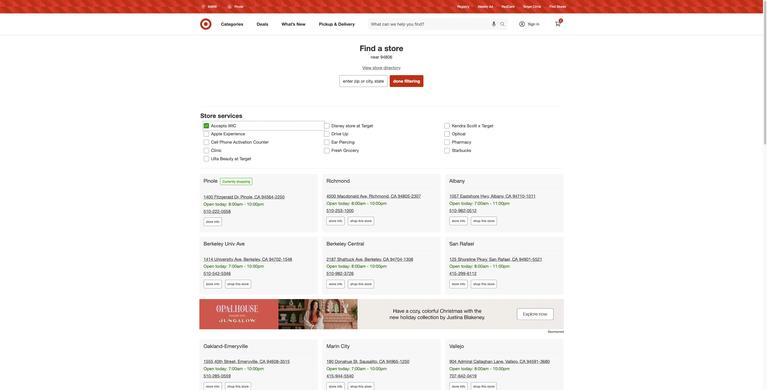 Task type: describe. For each thing, give the bounding box(es) containing it.
experience
[[223, 131, 245, 137]]

ulta
[[211, 156, 219, 162]]

store down "125 shoreline pkwy, san rafael, ca 94901-5521 open today: 8:00am - 11:00pm 415-299-6112"
[[487, 283, 495, 287]]

510- for berkeley univ ave
[[204, 271, 212, 277]]

info for richmond
[[337, 219, 342, 223]]

94564-
[[261, 195, 275, 200]]

store down '1555 40th street, emeryville, ca 94608-3515 open today: 7:00am - 10:00pm 510-285-0559'
[[241, 385, 249, 389]]

ca for berkeley univ ave
[[262, 257, 268, 262]]

store down the 299-
[[452, 283, 459, 287]]

disney
[[331, 123, 344, 129]]

store info for pinole
[[206, 220, 219, 224]]

vallejo,
[[505, 360, 519, 365]]

macdonald
[[337, 194, 359, 199]]

store info link for berkeley univ ave
[[204, 280, 222, 289]]

1057
[[449, 194, 459, 199]]

target for kendra scott x target
[[482, 123, 493, 129]]

10:00pm for marin city
[[370, 367, 387, 372]]

Cell Phone Activation Counter checkbox
[[204, 140, 209, 145]]

dr,
[[234, 195, 239, 200]]

Apple Experience checkbox
[[204, 132, 209, 137]]

store down 1057 eastshore hwy, albany, ca 94710-1011 open today: 7:00am - 11:00pm 510-982-0512
[[487, 219, 495, 223]]

8:00am inside 904 admiral callaghan lane, vallejo, ca 94591-3680 open today: 8:00am - 10:00pm 707-642-0419
[[474, 367, 489, 372]]

find for stores
[[550, 5, 556, 9]]

what's new
[[282, 21, 306, 27]]

apple
[[211, 131, 222, 137]]

this for berkeley central
[[358, 283, 364, 287]]

registry link
[[457, 4, 469, 9]]

1308
[[404, 257, 413, 262]]

at for store
[[357, 123, 360, 129]]

store down '285-'
[[206, 385, 213, 389]]

shop for berkeley central
[[350, 283, 358, 287]]

ear
[[331, 140, 338, 145]]

982- for albany
[[458, 208, 467, 214]]

open inside "125 shoreline pkwy, san rafael, ca 94901-5521 open today: 8:00am - 11:00pm 415-299-6112"
[[449, 264, 460, 269]]

4500 macdonald ave, richmond, ca 94805-2307 open today: 8:00am - 10:00pm 510-253-1000
[[326, 194, 421, 214]]

store info for richmond
[[329, 219, 342, 223]]

enter
[[343, 78, 353, 84]]

berkeley central
[[326, 241, 364, 247]]

510-982-0512 link
[[449, 208, 477, 214]]

filtering
[[404, 78, 420, 84]]

11:00pm inside "125 shoreline pkwy, san rafael, ca 94901-5521 open today: 8:00am - 11:00pm 415-299-6112"
[[493, 264, 510, 269]]

10:00pm inside 904 admiral callaghan lane, vallejo, ca 94591-3680 open today: 8:00am - 10:00pm 707-642-0419
[[493, 367, 510, 372]]

shop for oakland-emeryville
[[227, 385, 235, 389]]

store down the 2187 shattuck ave, berkeley, ca 94704-1308 open today: 8:00am - 10:00pm 510-982-3726
[[364, 283, 372, 287]]

san rafael link
[[449, 241, 475, 247]]

ca inside "125 shoreline pkwy, san rafael, ca 94901-5521 open today: 8:00am - 11:00pm 415-299-6112"
[[512, 257, 518, 262]]

Drive Up checkbox
[[324, 132, 329, 137]]

find stores
[[550, 5, 566, 9]]

1548
[[283, 257, 292, 262]]

pkwy,
[[477, 257, 488, 262]]

1250
[[400, 360, 409, 365]]

store inside the view store directory link
[[373, 65, 382, 70]]

find stores link
[[550, 4, 566, 9]]

415-944-5540 link
[[326, 374, 354, 379]]

904 admiral callaghan lane, vallejo, ca 94591-3680 link
[[449, 360, 550, 365]]

albany
[[449, 178, 465, 184]]

- for marin city
[[367, 367, 369, 372]]

fresh
[[331, 148, 342, 153]]

shop this store button for albany
[[471, 217, 497, 226]]

store info link for pinole
[[204, 218, 222, 227]]

94608-
[[267, 360, 280, 365]]

10:00pm for oakland-emeryville
[[247, 367, 264, 372]]

categories
[[221, 21, 243, 27]]

beauty
[[220, 156, 233, 162]]

store down 4500 macdonald ave, richmond, ca 94805-2307 open today: 8:00am - 10:00pm 510-253-1000
[[364, 219, 372, 223]]

shoreline
[[458, 257, 476, 262]]

180 donahue st, sausalito, ca 94965-1250 link
[[326, 360, 409, 365]]

shop this store button for berkeley univ ave
[[225, 280, 251, 289]]

707-642-0419 link
[[449, 374, 477, 379]]

510-253-1000 link
[[326, 208, 354, 214]]

store down 542-
[[206, 283, 213, 287]]

store info for oakland-emeryville
[[206, 385, 219, 389]]

at for beauty
[[235, 156, 238, 162]]

shop for albany
[[473, 219, 480, 223]]

store info link for oakland-emeryville
[[204, 383, 222, 391]]

store down 707-
[[452, 385, 459, 389]]

zip
[[354, 78, 360, 84]]

shop this store for richmond
[[350, 219, 372, 223]]

8:00am for richmond
[[351, 201, 366, 206]]

info for san rafael
[[460, 283, 465, 287]]

drive
[[331, 131, 341, 137]]

a
[[378, 43, 382, 53]]

ave, for richmond
[[360, 194, 368, 199]]

Pharmacy checkbox
[[444, 140, 450, 145]]

vallejo link
[[449, 344, 465, 350]]

richmond
[[326, 178, 350, 184]]

this for san rafael
[[481, 283, 486, 287]]

ca for albany
[[506, 194, 511, 199]]

enter zip or city, state button
[[340, 75, 387, 87]]

today: for albany
[[461, 201, 473, 206]]

shop for berkeley univ ave
[[227, 283, 235, 287]]

shop this store for san rafael
[[473, 283, 495, 287]]

ca for richmond
[[391, 194, 397, 199]]

info for berkeley central
[[337, 283, 342, 287]]

415- inside "125 shoreline pkwy, san rafael, ca 94901-5521 open today: 8:00am - 11:00pm 415-299-6112"
[[449, 271, 458, 277]]

donahue
[[335, 360, 352, 365]]

weekly
[[478, 5, 488, 9]]

berkeley, for berkeley central
[[365, 257, 382, 262]]

pinole inside dropdown button
[[234, 5, 243, 9]]

store info link for berkeley central
[[326, 280, 345, 289]]

11:00pm inside 1057 eastshore hwy, albany, ca 94710-1011 open today: 7:00am - 11:00pm 510-982-0512
[[493, 201, 510, 206]]

berkeley, for berkeley univ ave
[[244, 257, 261, 262]]

5521
[[533, 257, 542, 262]]

- for albany
[[490, 201, 492, 206]]

10:00pm for berkeley central
[[370, 264, 387, 269]]

this for albany
[[481, 219, 486, 223]]

today: for pinole
[[215, 202, 227, 207]]

emeryville,
[[238, 360, 258, 365]]

7:00am for albany
[[474, 201, 489, 206]]

shop this store button for vallejo
[[471, 383, 497, 391]]

3680
[[540, 360, 550, 365]]

open for pinole
[[204, 202, 214, 207]]

today: inside "125 shoreline pkwy, san rafael, ca 94901-5521 open today: 8:00am - 11:00pm 415-299-6112"
[[461, 264, 473, 269]]

today: for berkeley univ ave
[[215, 264, 227, 269]]

Ulta Beauty at Target checkbox
[[204, 156, 209, 162]]

info for marin city
[[337, 385, 342, 389]]

shattuck
[[337, 257, 354, 262]]

activation
[[233, 140, 252, 145]]

- for pinole
[[244, 202, 246, 207]]

x
[[478, 123, 480, 129]]

store down 510-982-0512 link
[[452, 219, 459, 223]]

94806 inside find a store near 94806
[[380, 54, 392, 60]]

store info for albany
[[452, 219, 465, 223]]

store services
[[200, 112, 242, 119]]

- inside "125 shoreline pkwy, san rafael, ca 94901-5521 open today: 8:00am - 11:00pm 415-299-6112"
[[490, 264, 492, 269]]

982- for berkeley central
[[335, 271, 344, 277]]

shop this store for marin city
[[350, 385, 372, 389]]

accepts
[[211, 123, 227, 129]]

shop this store for albany
[[473, 219, 495, 223]]

542-
[[212, 271, 221, 277]]

ave, for berkeley central
[[355, 257, 363, 262]]

info for pinole
[[214, 220, 219, 224]]

store info link for san rafael
[[449, 280, 468, 289]]

cell phone activation counter
[[211, 140, 269, 145]]

target circle link
[[523, 4, 541, 9]]

store down 510-982-3726 link
[[329, 283, 336, 287]]

fitzgerald
[[214, 195, 233, 200]]

sign
[[528, 22, 535, 26]]

shop this store for oakland-emeryville
[[227, 385, 249, 389]]

125
[[449, 257, 457, 262]]

- for berkeley central
[[367, 264, 369, 269]]

2187 shattuck ave, berkeley, ca 94704-1308 link
[[326, 257, 413, 262]]

125 shoreline pkwy, san rafael, ca 94901-5521 link
[[449, 257, 542, 262]]

this for oakland-emeryville
[[235, 385, 241, 389]]

pickup
[[319, 21, 333, 27]]

1011
[[526, 194, 536, 199]]

1400
[[204, 195, 213, 200]]

what's
[[282, 21, 295, 27]]

advertisement region
[[199, 300, 564, 330]]

store down 1414 university ave, berkeley, ca 94702-1548 open today: 7:00am - 10:00pm 510-542-5346
[[241, 283, 249, 287]]

redcard
[[502, 5, 514, 9]]

today: for oakland-emeryville
[[215, 367, 227, 372]]

2
[[560, 19, 562, 22]]

shop this store button for berkeley central
[[348, 280, 374, 289]]

2 link
[[552, 18, 564, 30]]

ca for pinole
[[254, 195, 260, 200]]

richmond link
[[326, 178, 351, 184]]

store inside find a store near 94806
[[384, 43, 403, 53]]

phone
[[220, 140, 232, 145]]

store info link for marin city
[[326, 383, 345, 391]]

shop for marin city
[[350, 385, 358, 389]]

Ear Piercing checkbox
[[324, 140, 329, 145]]

1000
[[344, 208, 354, 214]]

510- for oakland-emeryville
[[204, 374, 212, 379]]

shop for richmond
[[350, 219, 358, 223]]

7:00am for berkeley univ ave
[[229, 264, 243, 269]]

shop for san rafael
[[473, 283, 480, 287]]

cell
[[211, 140, 218, 145]]

target circle
[[523, 5, 541, 9]]



Task type: vqa. For each thing, say whether or not it's contained in the screenshot.


Task type: locate. For each thing, give the bounding box(es) containing it.
today: inside '1555 40th street, emeryville, ca 94608-3515 open today: 7:00am - 10:00pm 510-285-0559'
[[215, 367, 227, 372]]

- inside 1400 fitzgerald dr, pinole, ca 94564-2250 open today: 8:00am - 10:00pm 510-222-0558
[[244, 202, 246, 207]]

berkeley up 1414
[[204, 241, 223, 247]]

fresh grocery
[[331, 148, 359, 153]]

1 vertical spatial 11:00pm
[[493, 264, 510, 269]]

find inside find a store near 94806
[[360, 43, 376, 53]]

kendra
[[452, 123, 466, 129]]

982- inside 1057 eastshore hwy, albany, ca 94710-1011 open today: 7:00am - 11:00pm 510-982-0512
[[458, 208, 467, 214]]

510-
[[326, 208, 335, 214], [449, 208, 458, 214], [204, 209, 212, 214], [204, 271, 212, 277], [326, 271, 335, 277], [204, 374, 212, 379]]

berkeley up 2187 at bottom left
[[326, 241, 346, 247]]

- down 2187 shattuck ave, berkeley, ca 94704-1308 link
[[367, 264, 369, 269]]

510- inside 1414 university ave, berkeley, ca 94702-1548 open today: 7:00am - 10:00pm 510-542-5346
[[204, 271, 212, 277]]

store info for berkeley univ ave
[[206, 283, 219, 287]]

10:00pm down richmond,
[[370, 201, 387, 206]]

target for ulta beauty at target
[[240, 156, 251, 162]]

apple experience
[[211, 131, 245, 137]]

7:00am down st,
[[351, 367, 366, 372]]

10:00pm inside 1400 fitzgerald dr, pinole, ca 94564-2250 open today: 8:00am - 10:00pm 510-222-0558
[[247, 202, 264, 207]]

1414 university ave, berkeley, ca 94702-1548 open today: 7:00am - 10:00pm 510-542-5346
[[204, 257, 292, 277]]

shop this store button for marin city
[[348, 383, 374, 391]]

1 vertical spatial 415-
[[326, 374, 335, 379]]

store info down 944-
[[329, 385, 342, 389]]

510- down 1414
[[204, 271, 212, 277]]

open inside '1555 40th street, emeryville, ca 94608-3515 open today: 7:00am - 10:00pm 510-285-0559'
[[204, 367, 214, 372]]

ca inside 1400 fitzgerald dr, pinole, ca 94564-2250 open today: 8:00am - 10:00pm 510-222-0558
[[254, 195, 260, 200]]

san right pkwy,
[[489, 257, 497, 262]]

- inside 4500 macdonald ave, richmond, ca 94805-2307 open today: 8:00am - 10:00pm 510-253-1000
[[367, 201, 369, 206]]

shop this store button for san rafael
[[471, 280, 497, 289]]

berkeley, inside 1414 university ave, berkeley, ca 94702-1548 open today: 7:00am - 10:00pm 510-542-5346
[[244, 257, 261, 262]]

ca inside 4500 macdonald ave, richmond, ca 94805-2307 open today: 8:00am - 10:00pm 510-253-1000
[[391, 194, 397, 199]]

deals
[[257, 21, 268, 27]]

6112
[[467, 271, 477, 277]]

or
[[361, 78, 365, 84]]

shop for vallejo
[[473, 385, 480, 389]]

285-
[[212, 374, 221, 379]]

0 vertical spatial 94806
[[208, 5, 217, 9]]

Optical checkbox
[[444, 132, 450, 137]]

oakland-
[[204, 344, 224, 350]]

shop this store button for oakland-emeryville
[[225, 383, 251, 391]]

today: inside the 2187 shattuck ave, berkeley, ca 94704-1308 open today: 8:00am - 10:00pm 510-982-3726
[[338, 264, 350, 269]]

piercing
[[339, 140, 355, 145]]

sign in link
[[514, 18, 548, 30]]

open inside 180 donahue st, sausalito, ca 94965-1250 open today: 7:00am - 10:00pm 415-944-5540
[[326, 367, 337, 372]]

982- inside the 2187 shattuck ave, berkeley, ca 94704-1308 open today: 8:00am - 10:00pm 510-982-3726
[[335, 271, 344, 277]]

street,
[[224, 360, 237, 365]]

city
[[341, 344, 350, 350]]

0 horizontal spatial 94806
[[208, 5, 217, 9]]

ca inside 180 donahue st, sausalito, ca 94965-1250 open today: 7:00am - 10:00pm 415-944-5540
[[379, 360, 385, 365]]

shop this store for vallejo
[[473, 385, 495, 389]]

7:00am inside 1057 eastshore hwy, albany, ca 94710-1011 open today: 7:00am - 11:00pm 510-982-0512
[[474, 201, 489, 206]]

this for berkeley univ ave
[[235, 283, 241, 287]]

10:00pm down 2187 shattuck ave, berkeley, ca 94704-1308 link
[[370, 264, 387, 269]]

0 horizontal spatial 982-
[[335, 271, 344, 277]]

shop this store button for richmond
[[348, 217, 374, 226]]

open down 125
[[449, 264, 460, 269]]

94806 down a
[[380, 54, 392, 60]]

info down 510-982-0512 link
[[460, 219, 465, 223]]

1057 eastshore hwy, albany, ca 94710-1011 open today: 7:00am - 11:00pm 510-982-0512
[[449, 194, 536, 214]]

1414
[[204, 257, 213, 262]]

ca left '94704-'
[[383, 257, 389, 262]]

clinic
[[211, 148, 222, 153]]

&
[[334, 21, 337, 27]]

253-
[[335, 208, 344, 214]]

accepts wic
[[211, 123, 236, 129]]

510- inside '1555 40th street, emeryville, ca 94608-3515 open today: 7:00am - 10:00pm 510-285-0559'
[[204, 374, 212, 379]]

shop this store down 1000
[[350, 219, 372, 223]]

albany link
[[449, 178, 466, 184]]

11:00pm down rafael,
[[493, 264, 510, 269]]

7:00am inside '1555 40th street, emeryville, ca 94608-3515 open today: 7:00am - 10:00pm 510-285-0559'
[[229, 367, 243, 372]]

redcard link
[[502, 4, 514, 9]]

8:00am inside "125 shoreline pkwy, san rafael, ca 94901-5521 open today: 8:00am - 11:00pm 415-299-6112"
[[474, 264, 489, 269]]

415- down 125
[[449, 271, 458, 277]]

ca inside 904 admiral callaghan lane, vallejo, ca 94591-3680 open today: 8:00am - 10:00pm 707-642-0419
[[520, 360, 526, 365]]

510- inside 1400 fitzgerald dr, pinole, ca 94564-2250 open today: 8:00am - 10:00pm 510-222-0558
[[204, 209, 212, 214]]

this for vallejo
[[481, 385, 486, 389]]

- inside 904 admiral callaghan lane, vallejo, ca 94591-3680 open today: 8:00am - 10:00pm 707-642-0419
[[490, 367, 492, 372]]

berkeley central link
[[326, 241, 365, 247]]

drive up
[[331, 131, 348, 137]]

open for berkeley univ ave
[[204, 264, 214, 269]]

open down the 1057
[[449, 201, 460, 206]]

0 horizontal spatial find
[[360, 43, 376, 53]]

open up 707-
[[449, 367, 460, 372]]

1 vertical spatial find
[[360, 43, 376, 53]]

ca left 94702-
[[262, 257, 268, 262]]

store info link for richmond
[[326, 217, 345, 226]]

store down 253-
[[329, 219, 336, 223]]

0 horizontal spatial san
[[449, 241, 458, 247]]

1 berkeley, from the left
[[244, 257, 261, 262]]

ca inside 1057 eastshore hwy, albany, ca 94710-1011 open today: 7:00am - 11:00pm 510-982-0512
[[506, 194, 511, 199]]

store info down 253-
[[329, 219, 342, 223]]

info down '285-'
[[214, 385, 219, 389]]

at right disney
[[357, 123, 360, 129]]

oakland-emeryville
[[204, 344, 248, 350]]

this down "125 shoreline pkwy, san rafael, ca 94901-5521 open today: 8:00am - 11:00pm 415-299-6112"
[[481, 283, 486, 287]]

1 horizontal spatial find
[[550, 5, 556, 9]]

ave, for berkeley univ ave
[[234, 257, 242, 262]]

shop this store button down "5346" on the left bottom of the page
[[225, 280, 251, 289]]

shop this store button down 3726
[[348, 280, 374, 289]]

berkeley for berkeley central
[[326, 241, 346, 247]]

berkeley for berkeley univ ave
[[204, 241, 223, 247]]

categories link
[[216, 18, 250, 30]]

store down 180 donahue st, sausalito, ca 94965-1250 open today: 7:00am - 10:00pm 415-944-5540
[[364, 385, 372, 389]]

search button
[[498, 18, 510, 31]]

store down 944-
[[329, 385, 336, 389]]

store info
[[329, 219, 342, 223], [452, 219, 465, 223], [206, 220, 219, 224], [206, 283, 219, 287], [329, 283, 342, 287], [452, 283, 465, 287], [206, 385, 219, 389], [329, 385, 342, 389], [452, 385, 465, 389]]

deals link
[[252, 18, 275, 30]]

done
[[393, 78, 403, 84]]

- down 180 donahue st, sausalito, ca 94965-1250 link
[[367, 367, 369, 372]]

shop this store down 0512
[[473, 219, 495, 223]]

2 berkeley from the left
[[326, 241, 346, 247]]

510- down 1400
[[204, 209, 212, 214]]

415- down 180
[[326, 374, 335, 379]]

search
[[498, 22, 510, 27]]

shop this store button down 0419
[[471, 383, 497, 391]]

1 horizontal spatial berkeley
[[326, 241, 346, 247]]

1 horizontal spatial pinole
[[234, 5, 243, 9]]

1 berkeley from the left
[[204, 241, 223, 247]]

store info for marin city
[[329, 385, 342, 389]]

sausalito,
[[360, 360, 378, 365]]

target for disney store at target
[[361, 123, 373, 129]]

info down 253-
[[337, 219, 342, 223]]

today: for marin city
[[338, 367, 350, 372]]

find inside find stores link
[[550, 5, 556, 9]]

2307
[[411, 194, 421, 199]]

this for richmond
[[358, 219, 364, 223]]

info for vallejo
[[460, 385, 465, 389]]

richmond,
[[369, 194, 390, 199]]

0 vertical spatial pinole
[[234, 5, 243, 9]]

7:00am inside 1414 university ave, berkeley, ca 94702-1548 open today: 7:00am - 10:00pm 510-542-5346
[[229, 264, 243, 269]]

7:00am for marin city
[[351, 367, 366, 372]]

What can we help you find? suggestions appear below search field
[[368, 18, 501, 30]]

10:00pm inside 4500 macdonald ave, richmond, ca 94805-2307 open today: 8:00am - 10:00pm 510-253-1000
[[370, 201, 387, 206]]

0 vertical spatial 11:00pm
[[493, 201, 510, 206]]

1 horizontal spatial at
[[357, 123, 360, 129]]

510- for albany
[[449, 208, 458, 214]]

- inside '1555 40th street, emeryville, ca 94608-3515 open today: 7:00am - 10:00pm 510-285-0559'
[[244, 367, 246, 372]]

find for a
[[360, 43, 376, 53]]

store info for berkeley central
[[329, 283, 342, 287]]

store services group
[[204, 122, 565, 163]]

today: down macdonald
[[338, 201, 350, 206]]

info down 642-
[[460, 385, 465, 389]]

open down 1414
[[204, 264, 214, 269]]

info down 510-982-3726 link
[[337, 283, 342, 287]]

10:00pm down the sausalito,
[[370, 367, 387, 372]]

enter zip or city, state
[[343, 78, 384, 84]]

open for albany
[[449, 201, 460, 206]]

510-285-0559 link
[[204, 374, 231, 379]]

94591-
[[527, 360, 540, 365]]

- inside 180 donahue st, sausalito, ca 94965-1250 open today: 7:00am - 10:00pm 415-944-5540
[[367, 367, 369, 372]]

10:00pm for pinole
[[247, 202, 264, 207]]

2187 shattuck ave, berkeley, ca 94704-1308 open today: 8:00am - 10:00pm 510-982-3726
[[326, 257, 413, 277]]

open inside 1400 fitzgerald dr, pinole, ca 94564-2250 open today: 8:00am - 10:00pm 510-222-0558
[[204, 202, 214, 207]]

ca left 94965-
[[379, 360, 385, 365]]

berkeley univ ave link
[[204, 241, 246, 247]]

open inside 1414 university ave, berkeley, ca 94702-1548 open today: 7:00am - 10:00pm 510-542-5346
[[204, 264, 214, 269]]

shop this store for berkeley central
[[350, 283, 372, 287]]

Starbucks checkbox
[[444, 148, 450, 153]]

510- for richmond
[[326, 208, 335, 214]]

view
[[362, 65, 371, 70]]

shop down 5540
[[350, 385, 358, 389]]

circle
[[533, 5, 541, 9]]

shop this store down 0559
[[227, 385, 249, 389]]

10:00pm inside '1555 40th street, emeryville, ca 94608-3515 open today: 7:00am - 10:00pm 510-285-0559'
[[247, 367, 264, 372]]

today: down shattuck
[[338, 264, 350, 269]]

sponsored
[[548, 330, 564, 334]]

open down 2187 at bottom left
[[326, 264, 337, 269]]

1 vertical spatial san
[[489, 257, 497, 262]]

510- for berkeley central
[[326, 271, 335, 277]]

info for berkeley univ ave
[[214, 283, 219, 287]]

510-982-3726 link
[[326, 271, 354, 277]]

ca inside 1414 university ave, berkeley, ca 94702-1548 open today: 7:00am - 10:00pm 510-542-5346
[[262, 257, 268, 262]]

store info link down 944-
[[326, 383, 345, 391]]

Fresh Grocery checkbox
[[324, 148, 329, 153]]

10:00pm down emeryville,
[[247, 367, 264, 372]]

0 vertical spatial san
[[449, 241, 458, 247]]

today: down fitzgerald
[[215, 202, 227, 207]]

shop this store button down 0512
[[471, 217, 497, 226]]

shop this store down 6112
[[473, 283, 495, 287]]

4500
[[326, 194, 336, 199]]

ca right rafael,
[[512, 257, 518, 262]]

- for berkeley univ ave
[[244, 264, 246, 269]]

store info for vallejo
[[452, 385, 465, 389]]

415-
[[449, 271, 458, 277], [326, 374, 335, 379]]

ca for oakland-emeryville
[[260, 360, 265, 365]]

view store directory
[[362, 65, 401, 70]]

2 berkeley, from the left
[[365, 257, 382, 262]]

open for marin city
[[326, 367, 337, 372]]

8:00am up 1000
[[351, 201, 366, 206]]

today: down "donahue"
[[338, 367, 350, 372]]

ave, right university
[[234, 257, 242, 262]]

10:00pm for berkeley univ ave
[[247, 264, 264, 269]]

this down 1414 university ave, berkeley, ca 94702-1548 open today: 7:00am - 10:00pm 510-542-5346
[[235, 283, 241, 287]]

94901-
[[519, 257, 533, 262]]

store info down 510-982-0512 link
[[452, 219, 465, 223]]

2 11:00pm from the top
[[493, 264, 510, 269]]

pharmacy
[[452, 140, 471, 145]]

Accepts WIC checkbox
[[204, 123, 209, 129]]

shop this store
[[350, 219, 372, 223], [473, 219, 495, 223], [227, 283, 249, 287], [350, 283, 372, 287], [473, 283, 495, 287], [227, 385, 249, 389], [350, 385, 372, 389], [473, 385, 495, 389]]

shopping
[[237, 180, 250, 184]]

10:00pm inside 1414 university ave, berkeley, ca 94702-1548 open today: 7:00am - 10:00pm 510-542-5346
[[247, 264, 264, 269]]

40th
[[214, 360, 223, 365]]

10:00pm inside 180 donahue st, sausalito, ca 94965-1250 open today: 7:00am - 10:00pm 415-944-5540
[[370, 367, 387, 372]]

8:00am inside 4500 macdonald ave, richmond, ca 94805-2307 open today: 8:00am - 10:00pm 510-253-1000
[[351, 201, 366, 206]]

ca for marin city
[[379, 360, 385, 365]]

shop down 6112
[[473, 283, 480, 287]]

today: inside 904 admiral callaghan lane, vallejo, ca 94591-3680 open today: 8:00am - 10:00pm 707-642-0419
[[461, 367, 473, 372]]

today: inside 1414 university ave, berkeley, ca 94702-1548 open today: 7:00am - 10:00pm 510-542-5346
[[215, 264, 227, 269]]

shop down 0512
[[473, 219, 480, 223]]

find up near
[[360, 43, 376, 53]]

store info link down 510-982-3726 link
[[326, 280, 345, 289]]

Disney store at Target checkbox
[[324, 123, 329, 129]]

store right a
[[384, 43, 403, 53]]

today: for richmond
[[338, 201, 350, 206]]

- down 4500 macdonald ave, richmond, ca 94805-2307 link
[[367, 201, 369, 206]]

new
[[297, 21, 306, 27]]

1 vertical spatial 94806
[[380, 54, 392, 60]]

1 vertical spatial at
[[235, 156, 238, 162]]

shop this store for berkeley univ ave
[[227, 283, 249, 287]]

open inside 904 admiral callaghan lane, vallejo, ca 94591-3680 open today: 8:00am - 10:00pm 707-642-0419
[[449, 367, 460, 372]]

store info down '285-'
[[206, 385, 219, 389]]

ave, inside the 2187 shattuck ave, berkeley, ca 94704-1308 open today: 8:00am - 10:00pm 510-982-3726
[[355, 257, 363, 262]]

510- down the 1057
[[449, 208, 458, 214]]

berkeley, inside the 2187 shattuck ave, berkeley, ca 94704-1308 open today: 8:00am - 10:00pm 510-982-3726
[[365, 257, 382, 262]]

today: down shoreline
[[461, 264, 473, 269]]

0 horizontal spatial 415-
[[326, 374, 335, 379]]

0 vertical spatial find
[[550, 5, 556, 9]]

1 horizontal spatial 982-
[[458, 208, 467, 214]]

marin city link
[[326, 344, 351, 350]]

shop down 0559
[[227, 385, 235, 389]]

ave, left richmond,
[[360, 194, 368, 199]]

store info down the 299-
[[452, 283, 465, 287]]

1 vertical spatial 982-
[[335, 271, 344, 277]]

0 horizontal spatial berkeley
[[204, 241, 223, 247]]

delivery
[[338, 21, 355, 27]]

lane,
[[494, 360, 504, 365]]

94806 inside 94806 dropdown button
[[208, 5, 217, 9]]

counter
[[253, 140, 269, 145]]

info down 222-
[[214, 220, 219, 224]]

0 horizontal spatial pinole
[[204, 178, 218, 184]]

today: inside 4500 macdonald ave, richmond, ca 94805-2307 open today: 8:00am - 10:00pm 510-253-1000
[[338, 201, 350, 206]]

store info for san rafael
[[452, 283, 465, 287]]

store info link down 253-
[[326, 217, 345, 226]]

8:00am inside the 2187 shattuck ave, berkeley, ca 94704-1308 open today: 8:00am - 10:00pm 510-982-3726
[[351, 264, 366, 269]]

open inside the 2187 shattuck ave, berkeley, ca 94704-1308 open today: 8:00am - 10:00pm 510-982-3726
[[326, 264, 337, 269]]

open for berkeley central
[[326, 264, 337, 269]]

ca for berkeley central
[[383, 257, 389, 262]]

1 11:00pm from the top
[[493, 201, 510, 206]]

1 horizontal spatial 94806
[[380, 54, 392, 60]]

open for richmond
[[326, 201, 337, 206]]

ca right albany,
[[506, 194, 511, 199]]

marin city
[[326, 344, 350, 350]]

today: inside 180 donahue st, sausalito, ca 94965-1250 open today: 7:00am - 10:00pm 415-944-5540
[[338, 367, 350, 372]]

grocery
[[343, 148, 359, 153]]

8:00am down callaghan
[[474, 367, 489, 372]]

ca left 94608-
[[260, 360, 265, 365]]

pinole
[[234, 5, 243, 9], [204, 178, 218, 184]]

disney store at target
[[331, 123, 373, 129]]

ca inside '1555 40th street, emeryville, ca 94608-3515 open today: 7:00am - 10:00pm 510-285-0559'
[[260, 360, 265, 365]]

0 horizontal spatial at
[[235, 156, 238, 162]]

ca inside the 2187 shattuck ave, berkeley, ca 94704-1308 open today: 8:00am - 10:00pm 510-982-3726
[[383, 257, 389, 262]]

10:00pm down 1414 university ave, berkeley, ca 94702-1548 link
[[247, 264, 264, 269]]

-
[[367, 201, 369, 206], [490, 201, 492, 206], [244, 202, 246, 207], [244, 264, 246, 269], [367, 264, 369, 269], [490, 264, 492, 269], [244, 367, 246, 372], [367, 367, 369, 372], [490, 367, 492, 372]]

Clinic checkbox
[[204, 148, 209, 153]]

services
[[218, 112, 242, 119]]

- down 125 shoreline pkwy, san rafael, ca 94901-5521 link
[[490, 264, 492, 269]]

store info down 542-
[[206, 283, 219, 287]]

weekly ad link
[[478, 4, 493, 9]]

pinole button
[[225, 2, 247, 12]]

0419
[[467, 374, 477, 379]]

today: inside 1400 fitzgerald dr, pinole, ca 94564-2250 open today: 8:00am - 10:00pm 510-222-0558
[[215, 202, 227, 207]]

8:00am for berkeley central
[[351, 264, 366, 269]]

open inside 4500 macdonald ave, richmond, ca 94805-2307 open today: 8:00am - 10:00pm 510-253-1000
[[326, 201, 337, 206]]

this down 904 admiral callaghan lane, vallejo, ca 94591-3680 open today: 8:00am - 10:00pm 707-642-0419
[[481, 385, 486, 389]]

707-
[[449, 374, 458, 379]]

today: down eastshore
[[461, 201, 473, 206]]

oakland-emeryville link
[[204, 344, 249, 350]]

info for oakland-emeryville
[[214, 385, 219, 389]]

11:00pm
[[493, 201, 510, 206], [493, 264, 510, 269]]

what's new link
[[277, 18, 312, 30]]

shop down 0419
[[473, 385, 480, 389]]

222-
[[212, 209, 221, 214]]

shop this store down 5540
[[350, 385, 372, 389]]

10:00pm inside the 2187 shattuck ave, berkeley, ca 94704-1308 open today: 8:00am - 10:00pm 510-982-3726
[[370, 264, 387, 269]]

8:00am inside 1400 fitzgerald dr, pinole, ca 94564-2250 open today: 8:00am - 10:00pm 510-222-0558
[[229, 202, 243, 207]]

510- inside 4500 macdonald ave, richmond, ca 94805-2307 open today: 8:00am - 10:00pm 510-253-1000
[[326, 208, 335, 214]]

berkeley, left '94704-'
[[365, 257, 382, 262]]

- for richmond
[[367, 201, 369, 206]]

- inside 1414 university ave, berkeley, ca 94702-1548 open today: 7:00am - 10:00pm 510-542-5346
[[244, 264, 246, 269]]

state
[[374, 78, 384, 84]]

415- inside 180 donahue st, sausalito, ca 94965-1250 open today: 7:00am - 10:00pm 415-944-5540
[[326, 374, 335, 379]]

ca
[[391, 194, 397, 199], [506, 194, 511, 199], [254, 195, 260, 200], [262, 257, 268, 262], [383, 257, 389, 262], [512, 257, 518, 262], [260, 360, 265, 365], [379, 360, 385, 365], [520, 360, 526, 365]]

510- for pinole
[[204, 209, 212, 214]]

510- down 4500
[[326, 208, 335, 214]]

this for marin city
[[358, 385, 364, 389]]

982- down eastshore
[[458, 208, 467, 214]]

Kendra Scott x Target checkbox
[[444, 123, 450, 129]]

wic
[[228, 123, 236, 129]]

8:00am for pinole
[[229, 202, 243, 207]]

510- inside 1057 eastshore hwy, albany, ca 94710-1011 open today: 7:00am - 11:00pm 510-982-0512
[[449, 208, 458, 214]]

94965-
[[386, 360, 400, 365]]

0 vertical spatial 415-
[[449, 271, 458, 277]]

- for oakland-emeryville
[[244, 367, 246, 372]]

1 horizontal spatial 415-
[[449, 271, 458, 277]]

ca right vallejo,
[[520, 360, 526, 365]]

94806 button
[[198, 2, 222, 12]]

8:00am down pkwy,
[[474, 264, 489, 269]]

ave, inside 4500 macdonald ave, richmond, ca 94805-2307 open today: 8:00am - 10:00pm 510-253-1000
[[360, 194, 368, 199]]

open for oakland-emeryville
[[204, 367, 214, 372]]

shop this store button down 6112
[[471, 280, 497, 289]]

8:00am up 3726
[[351, 264, 366, 269]]

store inside group
[[346, 123, 355, 129]]

store info down 510-982-3726 link
[[329, 283, 342, 287]]

san inside "125 shoreline pkwy, san rafael, ca 94901-5521 open today: 8:00am - 11:00pm 415-299-6112"
[[489, 257, 497, 262]]

st,
[[353, 360, 358, 365]]

0 vertical spatial 982-
[[458, 208, 467, 214]]

store
[[200, 112, 216, 119]]

registry
[[457, 5, 469, 9]]

0 vertical spatial at
[[357, 123, 360, 129]]

store info link for albany
[[449, 217, 468, 226]]

ave, inside 1414 university ave, berkeley, ca 94702-1548 open today: 7:00am - 10:00pm 510-542-5346
[[234, 257, 242, 262]]

- inside 1057 eastshore hwy, albany, ca 94710-1011 open today: 7:00am - 11:00pm 510-982-0512
[[490, 201, 492, 206]]

store info down 222-
[[206, 220, 219, 224]]

1 horizontal spatial berkeley,
[[365, 257, 382, 262]]

- inside the 2187 shattuck ave, berkeley, ca 94704-1308 open today: 8:00am - 10:00pm 510-982-3726
[[367, 264, 369, 269]]

ad
[[489, 5, 493, 9]]

store down 222-
[[206, 220, 213, 224]]

7:00am for oakland-emeryville
[[229, 367, 243, 372]]

open down 4500
[[326, 201, 337, 206]]

510- inside the 2187 shattuck ave, berkeley, ca 94704-1308 open today: 8:00am - 10:00pm 510-982-3726
[[326, 271, 335, 277]]

today: for berkeley central
[[338, 264, 350, 269]]

open inside 1057 eastshore hwy, albany, ca 94710-1011 open today: 7:00am - 11:00pm 510-982-0512
[[449, 201, 460, 206]]

10:00pm for richmond
[[370, 201, 387, 206]]

0 horizontal spatial berkeley,
[[244, 257, 261, 262]]

ca left 94805-
[[391, 194, 397, 199]]

albany,
[[491, 194, 504, 199]]

store info link down 510-982-0512 link
[[449, 217, 468, 226]]

1 vertical spatial pinole
[[204, 178, 218, 184]]

1 horizontal spatial san
[[489, 257, 497, 262]]

7:00am inside 180 donahue st, sausalito, ca 94965-1250 open today: 7:00am - 10:00pm 415-944-5540
[[351, 367, 366, 372]]

shop this store down 0419
[[473, 385, 495, 389]]

in
[[536, 22, 539, 26]]

today: inside 1057 eastshore hwy, albany, ca 94710-1011 open today: 7:00am - 11:00pm 510-982-0512
[[461, 201, 473, 206]]

info down 542-
[[214, 283, 219, 287]]

near
[[371, 54, 379, 60]]

store down 904 admiral callaghan lane, vallejo, ca 94591-3680 open today: 8:00am - 10:00pm 707-642-0419
[[487, 385, 495, 389]]

store up up
[[346, 123, 355, 129]]



